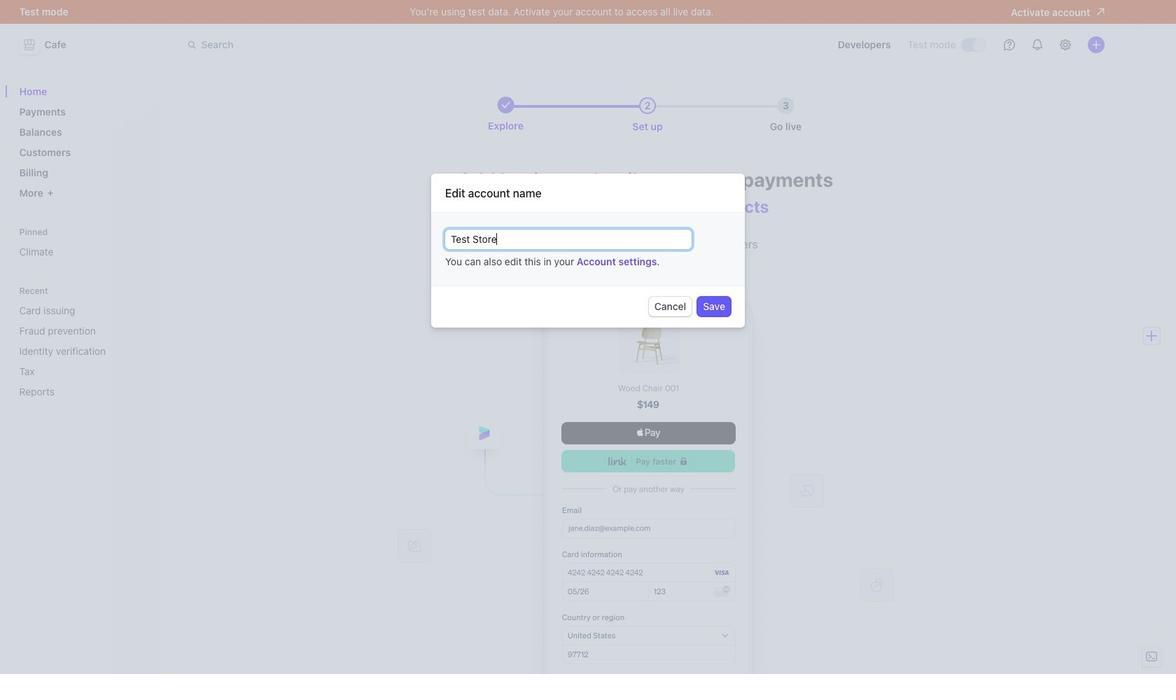 Task type: locate. For each thing, give the bounding box(es) containing it.
None search field
[[179, 32, 574, 58]]

recent element
[[14, 286, 151, 403], [14, 299, 151, 403]]

2 recent element from the top
[[14, 299, 151, 403]]

1 recent element from the top
[[14, 286, 151, 403]]

pinned element
[[14, 227, 151, 263]]



Task type: vqa. For each thing, say whether or not it's contained in the screenshot.
Pin to navigation image related to Card issuing
no



Task type: describe. For each thing, give the bounding box(es) containing it.
core navigation links element
[[14, 80, 151, 204]]

svg image
[[594, 240, 603, 249]]

Company text field
[[445, 229, 692, 249]]



